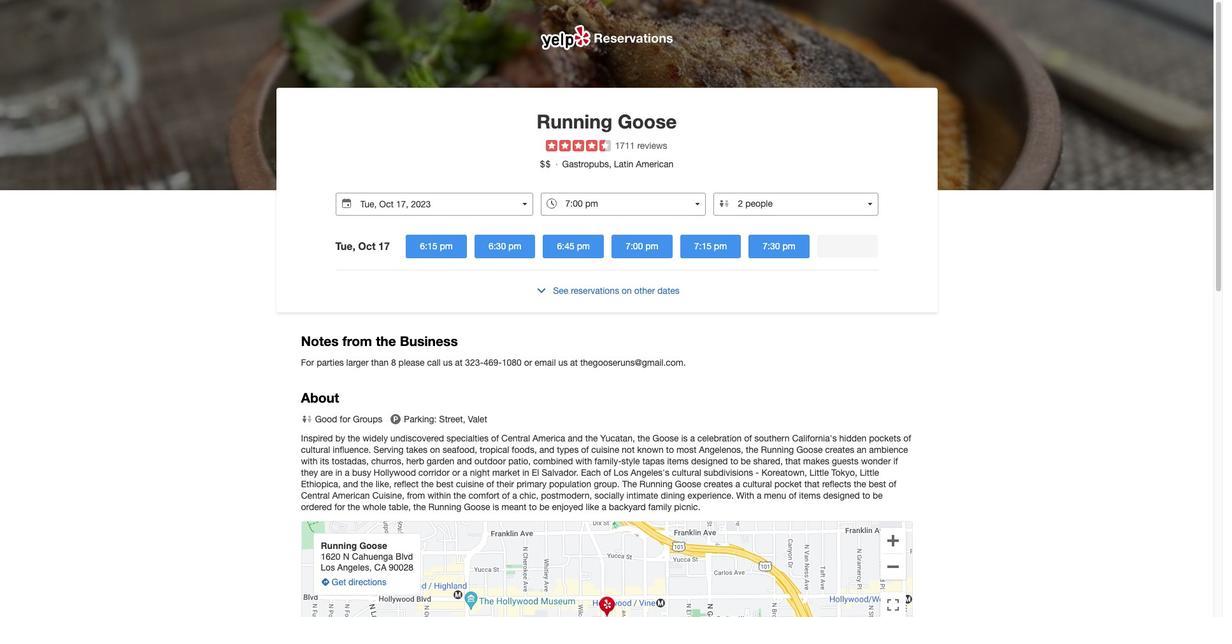 Task type: describe. For each thing, give the bounding box(es) containing it.
get directions link
[[321, 578, 387, 588]]

good for groups
[[315, 415, 382, 425]]

6:30
[[489, 241, 506, 252]]

subdivisions
[[704, 468, 753, 479]]

picnic.
[[674, 503, 700, 513]]

directions
[[348, 578, 387, 588]]

the right table,
[[413, 503, 426, 513]]

running goose 1620 n cahuenga blvd los angeles, ca 90028
[[321, 542, 413, 573]]

0 vertical spatial cultural
[[301, 445, 330, 456]]

7:00 pm
[[626, 241, 658, 252]]

1080
[[502, 358, 522, 368]]

meant
[[502, 503, 527, 513]]

of left the southern
[[744, 434, 752, 444]]

los inside 'inspired by the widely undiscovered specialties of central america and the yucatan, the goose is a celebration of southern california's hidden pockets of cultural influence.   serving takes on seafood, tropical foods, and types of cuisine not known to most angelenos, the running goose creates an ambience with its tostadas, churros, herb garden and outdoor patio, combined with family-style tapas items designed to be shared, that makes guests wonder if they are in a busy hollywood corridor or a night market in el salvador.  each of los angeles's cultural subdivisions - koreatown, little tokyo, little ethiopica, and the like, reflect the best cuisine of their primary population group. the running goose creates a cultural pocket that reflects the best of central american cuisine, from within the comfort of a chic, postmodern, socially intimate dining experience.  with a menu of items designed to be ordered for the whole table, the running goose is meant to be enjoyed like a backyard family picnic.'
[[614, 468, 628, 479]]

2 us from the left
[[558, 358, 568, 368]]

1711 reviews
[[615, 141, 667, 151]]

if
[[893, 457, 898, 467]]

angelenos,
[[699, 445, 743, 456]]

2 vertical spatial be
[[539, 503, 549, 513]]

influence.
[[333, 445, 371, 456]]

running inside running goose 1620 n cahuenga blvd los angeles, ca 90028
[[321, 542, 357, 552]]

inspired
[[301, 434, 333, 444]]

the down busy
[[361, 480, 373, 490]]

celebration
[[697, 434, 742, 444]]

0 horizontal spatial cuisine
[[456, 480, 484, 490]]

of up tropical
[[491, 434, 499, 444]]

known
[[637, 445, 664, 456]]

blvd
[[396, 552, 413, 563]]

herb
[[406, 457, 424, 467]]

6:45 pm
[[557, 241, 590, 252]]

the up shared,
[[746, 445, 758, 456]]

an
[[857, 445, 867, 456]]

please
[[399, 358, 425, 368]]

yucatan,
[[600, 434, 635, 444]]

0 horizontal spatial is
[[493, 503, 499, 513]]

each
[[581, 468, 601, 479]]

to down "chic,"
[[529, 503, 537, 513]]

0 horizontal spatial central
[[301, 491, 330, 501]]

call
[[427, 358, 441, 368]]

wonder
[[861, 457, 891, 467]]

backyard
[[609, 503, 646, 513]]

the
[[622, 480, 637, 490]]

parking: street, valet
[[404, 415, 487, 425]]

family-
[[595, 457, 621, 467]]

notes from the business
[[301, 334, 458, 350]]

a up meant
[[512, 491, 517, 501]]

7:30 pm
[[763, 241, 795, 252]]

night
[[470, 468, 490, 479]]

types
[[557, 445, 579, 456]]

6:30 pm button
[[475, 235, 535, 259]]

america
[[533, 434, 565, 444]]

7:15
[[694, 241, 712, 252]]

2 little from the left
[[860, 468, 879, 479]]

323-
[[465, 358, 483, 368]]

7:15 pm button
[[680, 235, 741, 259]]

postmodern,
[[541, 491, 592, 501]]

intimate
[[627, 491, 658, 501]]

and down busy
[[343, 480, 358, 490]]

0 vertical spatial that
[[785, 457, 801, 467]]

primary
[[517, 480, 547, 490]]

and down the america
[[539, 445, 554, 456]]

comfort
[[469, 491, 500, 501]]

1 horizontal spatial is
[[681, 434, 688, 444]]

a right like
[[602, 503, 606, 513]]

pm for 6:45 pm
[[577, 241, 590, 252]]

koreatown,
[[762, 468, 807, 479]]

chic,
[[520, 491, 539, 501]]

email
[[535, 358, 556, 368]]

tapas
[[642, 457, 665, 467]]

a down tostadas,
[[345, 468, 350, 479]]

the right within
[[453, 491, 466, 501]]

larger
[[346, 358, 369, 368]]

the up the known
[[637, 434, 650, 444]]

7:00
[[626, 241, 643, 252]]

enjoyed
[[552, 503, 583, 513]]

1 horizontal spatial or
[[524, 358, 532, 368]]

a right with
[[757, 491, 762, 501]]

to up subdivisions
[[730, 457, 738, 467]]

a up most
[[690, 434, 695, 444]]

its
[[320, 457, 329, 467]]

1 horizontal spatial creates
[[825, 445, 854, 456]]

0 vertical spatial be
[[741, 457, 751, 467]]

american inside 'inspired by the widely undiscovered specialties of central america and the yucatan, the goose is a celebration of southern california's hidden pockets of cultural influence.   serving takes on seafood, tropical foods, and types of cuisine not known to most angelenos, the running goose creates an ambience with its tostadas, churros, herb garden and outdoor patio, combined with family-style tapas items designed to be shared, that makes guests wonder if they are in a busy hollywood corridor or a night market in el salvador.  each of los angeles's cultural subdivisions - koreatown, little tokyo, little ethiopica, and the like, reflect the best cuisine of their primary population group. the running goose creates a cultural pocket that reflects the best of central american cuisine, from within the comfort of a chic, postmodern, socially intimate dining experience.  with a menu of items designed to be ordered for the whole table, the running goose is meant to be enjoyed like a backyard family picnic.'
[[332, 491, 370, 501]]

the up the than
[[376, 334, 396, 350]]

2 with from the left
[[576, 457, 592, 467]]

running down the southern
[[761, 445, 794, 456]]

6:15 pm
[[420, 241, 453, 252]]

of right types
[[581, 445, 589, 456]]

ambience
[[869, 445, 908, 456]]

pm for 7:00 pm
[[645, 241, 658, 252]]

0 horizontal spatial creates
[[704, 480, 733, 490]]

$$
[[540, 159, 551, 169]]

most
[[676, 445, 696, 456]]

7:30 pm button
[[749, 235, 810, 259]]

2 in from the left
[[522, 468, 529, 479]]

running up 4.5 star rating image
[[537, 110, 612, 133]]

angeles's
[[631, 468, 670, 479]]

dates
[[657, 286, 680, 296]]

reflects
[[822, 480, 851, 490]]

their
[[497, 480, 514, 490]]

group.
[[594, 480, 620, 490]]

-
[[756, 468, 759, 479]]

reservations
[[571, 286, 619, 296]]

pockets
[[869, 434, 901, 444]]

are
[[320, 468, 333, 479]]

4.5 star rating image
[[546, 140, 611, 152]]

like
[[586, 503, 599, 513]]

for parties larger than 8 please call us at 323-469-1080 or email us at thegooseruns@gmail.com.
[[301, 358, 686, 368]]

1620
[[321, 552, 341, 563]]

1 horizontal spatial cultural
[[672, 468, 701, 479]]

guests
[[832, 457, 859, 467]]

seafood,
[[443, 445, 477, 456]]



Task type: locate. For each thing, give the bounding box(es) containing it.
1 horizontal spatial that
[[804, 480, 820, 490]]

pm for 6:15 pm
[[440, 241, 453, 252]]

0 horizontal spatial be
[[539, 503, 549, 513]]

1 vertical spatial creates
[[704, 480, 733, 490]]

6:30 pm
[[489, 241, 521, 252]]

like,
[[376, 480, 392, 490]]

garden
[[427, 457, 454, 467]]

creates up experience.
[[704, 480, 733, 490]]

with up each
[[576, 457, 592, 467]]

0 horizontal spatial los
[[321, 563, 335, 573]]

1 vertical spatial los
[[321, 563, 335, 573]]

designed down angelenos,
[[691, 457, 728, 467]]

cuisine down night
[[456, 480, 484, 490]]

1 vertical spatial is
[[493, 503, 499, 513]]

by
[[335, 434, 345, 444]]

1 vertical spatial american
[[332, 491, 370, 501]]

1 horizontal spatial at
[[570, 358, 578, 368]]

from up the larger
[[342, 334, 372, 350]]

1 little from the left
[[810, 468, 829, 479]]

goose inside running goose 1620 n cahuenga blvd los angeles, ca 90028
[[359, 542, 387, 552]]

pm for 7:30 pm
[[783, 241, 795, 252]]

1 us from the left
[[443, 358, 453, 368]]

table,
[[389, 503, 411, 513]]

gastropubs, latin american
[[562, 159, 674, 169]]

0 horizontal spatial at
[[455, 358, 463, 368]]

1711
[[615, 141, 635, 151]]

1 pm from the left
[[440, 241, 453, 252]]

that down the makes
[[804, 480, 820, 490]]

the left whole
[[348, 503, 360, 513]]

for right ordered on the left bottom of the page
[[334, 503, 345, 513]]

los down 1620
[[321, 563, 335, 573]]

0 horizontal spatial cultural
[[301, 445, 330, 456]]

parking:
[[404, 415, 437, 425]]

or right the 1080
[[524, 358, 532, 368]]

cultural down most
[[672, 468, 701, 479]]

1 vertical spatial designed
[[823, 491, 860, 501]]

latin
[[614, 159, 633, 169]]

little down the makes
[[810, 468, 829, 479]]

central up ordered on the left bottom of the page
[[301, 491, 330, 501]]

be down the "wonder"
[[873, 491, 883, 501]]

patio,
[[508, 457, 531, 467]]

469-
[[483, 358, 502, 368]]

1 in from the left
[[335, 468, 342, 479]]

on left other
[[622, 286, 632, 296]]

items down pocket
[[799, 491, 821, 501]]

american
[[636, 159, 674, 169], [332, 491, 370, 501]]

the
[[376, 334, 396, 350], [348, 434, 360, 444], [585, 434, 598, 444], [637, 434, 650, 444], [746, 445, 758, 456], [361, 480, 373, 490], [421, 480, 434, 490], [854, 480, 866, 490], [453, 491, 466, 501], [348, 503, 360, 513], [413, 503, 426, 513]]

los inside running goose 1620 n cahuenga blvd los angeles, ca 90028
[[321, 563, 335, 573]]

of up the ambience
[[903, 434, 911, 444]]

1 at from the left
[[455, 358, 463, 368]]

goose down california's
[[796, 445, 823, 456]]

best up within
[[436, 480, 453, 490]]

0 vertical spatial central
[[501, 434, 530, 444]]

1 horizontal spatial cuisine
[[591, 445, 619, 456]]

hollywood
[[374, 468, 416, 479]]

within
[[428, 491, 451, 501]]

0 vertical spatial from
[[342, 334, 372, 350]]

notes
[[301, 334, 339, 350]]

be up subdivisions
[[741, 457, 751, 467]]

1 with from the left
[[301, 457, 318, 467]]

experience.
[[688, 491, 734, 501]]

widely
[[363, 434, 388, 444]]

1 vertical spatial that
[[804, 480, 820, 490]]

central up foods,
[[501, 434, 530, 444]]

7:30
[[763, 241, 780, 252]]

on inside 'inspired by the widely undiscovered specialties of central america and the yucatan, the goose is a celebration of southern california's hidden pockets of cultural influence.   serving takes on seafood, tropical foods, and types of cuisine not known to most angelenos, the running goose creates an ambience with its tostadas, churros, herb garden and outdoor patio, combined with family-style tapas items designed to be shared, that makes guests wonder if they are in a busy hollywood corridor or a night market in el salvador.  each of los angeles's cultural subdivisions - koreatown, little tokyo, little ethiopica, and the like, reflect the best cuisine of their primary population group. the running goose creates a cultural pocket that reflects the best of central american cuisine, from within the comfort of a chic, postmodern, socially intimate dining experience.  with a menu of items designed to be ordered for the whole table, the running goose is meant to be enjoyed like a backyard family picnic.'
[[430, 445, 440, 456]]

of down the if
[[889, 480, 896, 490]]

2 vertical spatial cultural
[[743, 480, 772, 490]]

serving
[[374, 445, 404, 456]]

1 horizontal spatial in
[[522, 468, 529, 479]]

cuisine up family-
[[591, 445, 619, 456]]

us right call
[[443, 358, 453, 368]]

foods,
[[512, 445, 537, 456]]

0 horizontal spatial on
[[430, 445, 440, 456]]

groups
[[353, 415, 382, 425]]

1 horizontal spatial little
[[860, 468, 879, 479]]

the down corridor
[[421, 480, 434, 490]]

pm right 6:45
[[577, 241, 590, 252]]

in left el at the bottom left
[[522, 468, 529, 479]]

of
[[491, 434, 499, 444], [744, 434, 752, 444], [903, 434, 911, 444], [581, 445, 589, 456], [603, 468, 611, 479], [486, 480, 494, 490], [889, 480, 896, 490], [502, 491, 510, 501], [789, 491, 797, 501]]

a up with
[[735, 480, 740, 490]]

2 horizontal spatial be
[[873, 491, 883, 501]]

busy
[[352, 468, 371, 479]]

us right email at the bottom of the page
[[558, 358, 568, 368]]

california's
[[792, 434, 837, 444]]

to down the "wonder"
[[862, 491, 870, 501]]

0 horizontal spatial best
[[436, 480, 453, 490]]

7:00 pm button
[[612, 235, 672, 259]]

6 pm from the left
[[783, 241, 795, 252]]

pm right 6:15
[[440, 241, 453, 252]]

los up the
[[614, 468, 628, 479]]

corridor
[[418, 468, 450, 479]]

0 horizontal spatial that
[[785, 457, 801, 467]]

style
[[621, 457, 640, 467]]

get directions
[[332, 578, 387, 588]]

takes
[[406, 445, 428, 456]]

ordered
[[301, 503, 332, 513]]

1 vertical spatial on
[[430, 445, 440, 456]]

pocket
[[774, 480, 802, 490]]

on
[[622, 286, 632, 296], [430, 445, 440, 456]]

of down their
[[502, 491, 510, 501]]

socially
[[595, 491, 624, 501]]

0 vertical spatial creates
[[825, 445, 854, 456]]

0 vertical spatial or
[[524, 358, 532, 368]]

they
[[301, 468, 318, 479]]

0 vertical spatial los
[[614, 468, 628, 479]]

pm for 7:15 pm
[[714, 241, 727, 252]]

7:15 pm
[[694, 241, 727, 252]]

0 vertical spatial on
[[622, 286, 632, 296]]

street,
[[439, 415, 465, 425]]

1 best from the left
[[436, 480, 453, 490]]

0 vertical spatial american
[[636, 159, 674, 169]]

pm inside button
[[714, 241, 727, 252]]

0 horizontal spatial with
[[301, 457, 318, 467]]

undiscovered
[[390, 434, 444, 444]]

a left night
[[463, 468, 467, 479]]

be left enjoyed
[[539, 503, 549, 513]]

1 horizontal spatial be
[[741, 457, 751, 467]]

american down busy
[[332, 491, 370, 501]]

good
[[315, 415, 337, 425]]

and down "seafood,"
[[457, 457, 472, 467]]

1 horizontal spatial los
[[614, 468, 628, 479]]

pm for 6:30 pm
[[508, 241, 521, 252]]

0 horizontal spatial designed
[[691, 457, 728, 467]]

1 vertical spatial be
[[873, 491, 883, 501]]

from down the reflect
[[407, 491, 425, 501]]

that up koreatown,
[[785, 457, 801, 467]]

dining
[[661, 491, 685, 501]]

whole
[[363, 503, 386, 513]]

running up n
[[321, 542, 357, 552]]

map region
[[214, 498, 1030, 618]]

angeles,
[[337, 563, 372, 573]]

goose up the known
[[653, 434, 679, 444]]

the up "influence."
[[348, 434, 360, 444]]

goose down 'comfort'
[[464, 503, 490, 513]]

cultural down -
[[743, 480, 772, 490]]

0 vertical spatial cuisine
[[591, 445, 619, 456]]

0 horizontal spatial or
[[452, 468, 460, 479]]

2 at from the left
[[570, 358, 578, 368]]

1 horizontal spatial on
[[622, 286, 632, 296]]

combined
[[533, 457, 573, 467]]

market
[[492, 468, 520, 479]]

1 horizontal spatial items
[[799, 491, 821, 501]]

is up most
[[681, 434, 688, 444]]

of up 'comfort'
[[486, 480, 494, 490]]

to left most
[[666, 445, 674, 456]]

ethiopica,
[[301, 480, 341, 490]]

tokyo,
[[831, 468, 857, 479]]

0 horizontal spatial in
[[335, 468, 342, 479]]

reviews
[[637, 141, 667, 151]]

1 vertical spatial or
[[452, 468, 460, 479]]

el
[[532, 468, 539, 479]]

at left 323-
[[455, 358, 463, 368]]

0 horizontal spatial from
[[342, 334, 372, 350]]

1 vertical spatial from
[[407, 491, 425, 501]]

oct
[[358, 240, 376, 252]]

parties
[[317, 358, 344, 368]]

pm right 6:30
[[508, 241, 521, 252]]

of up group.
[[603, 468, 611, 479]]

population
[[549, 480, 591, 490]]

best down the "wonder"
[[869, 480, 886, 490]]

menu
[[764, 491, 786, 501]]

and up types
[[568, 434, 583, 444]]

is down 'comfort'
[[493, 503, 499, 513]]

little down the "wonder"
[[860, 468, 879, 479]]

with up they
[[301, 457, 318, 467]]

hidden
[[839, 434, 867, 444]]

not
[[622, 445, 635, 456]]

churros,
[[371, 457, 404, 467]]

pm inside button
[[645, 241, 658, 252]]

1 horizontal spatial american
[[636, 159, 674, 169]]

or inside 'inspired by the widely undiscovered specialties of central america and the yucatan, the goose is a celebration of southern california's hidden pockets of cultural influence.   serving takes on seafood, tropical foods, and types of cuisine not known to most angelenos, the running goose creates an ambience with its tostadas, churros, herb garden and outdoor patio, combined with family-style tapas items designed to be shared, that makes guests wonder if they are in a busy hollywood corridor or a night market in el salvador.  each of los angeles's cultural subdivisions - koreatown, little tokyo, little ethiopica, and the like, reflect the best cuisine of their primary population group. the running goose creates a cultural pocket that reflects the best of central american cuisine, from within the comfort of a chic, postmodern, socially intimate dining experience.  with a menu of items designed to be ordered for the whole table, the running goose is meant to be enjoyed like a backyard family picnic.'
[[452, 468, 460, 479]]

for right good
[[340, 415, 350, 425]]

1 vertical spatial central
[[301, 491, 330, 501]]

about
[[301, 390, 339, 406]]

for inside 'inspired by the widely undiscovered specialties of central america and the yucatan, the goose is a celebration of southern california's hidden pockets of cultural influence.   serving takes on seafood, tropical foods, and types of cuisine not known to most angelenos, the running goose creates an ambience with its tostadas, churros, herb garden and outdoor patio, combined with family-style tapas items designed to be shared, that makes guests wonder if they are in a busy hollywood corridor or a night market in el salvador.  each of los angeles's cultural subdivisions - koreatown, little tokyo, little ethiopica, and the like, reflect the best cuisine of their primary population group. the running goose creates a cultural pocket that reflects the best of central american cuisine, from within the comfort of a chic, postmodern, socially intimate dining experience.  with a menu of items designed to be ordered for the whole table, the running goose is meant to be enjoyed like a backyard family picnic.'
[[334, 503, 345, 513]]

in right are
[[335, 468, 342, 479]]

0 horizontal spatial us
[[443, 358, 453, 368]]

to
[[666, 445, 674, 456], [730, 457, 738, 467], [862, 491, 870, 501], [529, 503, 537, 513]]

0 horizontal spatial little
[[810, 468, 829, 479]]

icon image
[[599, 598, 630, 618], [599, 598, 614, 618]]

1 horizontal spatial best
[[869, 480, 886, 490]]

Select a date text field
[[335, 193, 533, 216]]

0 vertical spatial designed
[[691, 457, 728, 467]]

1 horizontal spatial central
[[501, 434, 530, 444]]

or down garden
[[452, 468, 460, 479]]

valet
[[468, 415, 487, 425]]

6:45 pm button
[[543, 235, 604, 259]]

the down the 'tokyo,'
[[854, 480, 866, 490]]

1 vertical spatial for
[[334, 503, 345, 513]]

on up garden
[[430, 445, 440, 456]]

pm right 7:00
[[645, 241, 658, 252]]

goose up reviews
[[618, 110, 677, 133]]

0 vertical spatial for
[[340, 415, 350, 425]]

pm right the 7:15
[[714, 241, 727, 252]]

cultural down the inspired
[[301, 445, 330, 456]]

0 horizontal spatial american
[[332, 491, 370, 501]]

in
[[335, 468, 342, 479], [522, 468, 529, 479]]

inspired by the widely undiscovered specialties of central america and the yucatan, the goose is a celebration of southern california's hidden pockets of cultural influence.   serving takes on seafood, tropical foods, and types of cuisine not known to most angelenos, the running goose creates an ambience with its tostadas, churros, herb garden and outdoor patio, combined with family-style tapas items designed to be shared, that makes guests wonder if they are in a busy hollywood corridor or a night market in el salvador.  each of los angeles's cultural subdivisions - koreatown, little tokyo, little ethiopica, and the like, reflect the best cuisine of their primary population group. the running goose creates a cultural pocket that reflects the best of central american cuisine, from within the comfort of a chic, postmodern, socially intimate dining experience.  with a menu of items designed to be ordered for the whole table, the running goose is meant to be enjoyed like a backyard family picnic.
[[301, 434, 911, 513]]

1 vertical spatial items
[[799, 491, 821, 501]]

gastropubs,
[[562, 159, 611, 169]]

of down pocket
[[789, 491, 797, 501]]

best
[[436, 480, 453, 490], [869, 480, 886, 490]]

running down within
[[428, 503, 461, 513]]

1 vertical spatial cultural
[[672, 468, 701, 479]]

and
[[568, 434, 583, 444], [539, 445, 554, 456], [457, 457, 472, 467], [343, 480, 358, 490]]

5 pm from the left
[[714, 241, 727, 252]]

outdoor
[[474, 457, 506, 467]]

goose
[[618, 110, 677, 133], [653, 434, 679, 444], [796, 445, 823, 456], [675, 480, 701, 490], [464, 503, 490, 513], [359, 542, 387, 552]]

running down the angeles's
[[639, 480, 673, 490]]

cahuenga
[[352, 552, 393, 563]]

1 horizontal spatial with
[[576, 457, 592, 467]]

0 vertical spatial is
[[681, 434, 688, 444]]

creates up 'guests'
[[825, 445, 854, 456]]

tue,
[[335, 240, 355, 252]]

be
[[741, 457, 751, 467], [873, 491, 883, 501], [539, 503, 549, 513]]

0 vertical spatial items
[[667, 457, 689, 467]]

90028
[[389, 563, 413, 573]]

running goose
[[537, 110, 677, 133]]

american down reviews
[[636, 159, 674, 169]]

ca
[[374, 563, 386, 573]]

4 pm from the left
[[645, 241, 658, 252]]

makes
[[803, 457, 830, 467]]

2 best from the left
[[869, 480, 886, 490]]

goose up the cahuenga
[[359, 542, 387, 552]]

the left yucatan,
[[585, 434, 598, 444]]

1 horizontal spatial designed
[[823, 491, 860, 501]]

0 horizontal spatial items
[[667, 457, 689, 467]]

6:15
[[420, 241, 437, 252]]

2 horizontal spatial cultural
[[743, 480, 772, 490]]

1 horizontal spatial us
[[558, 358, 568, 368]]

from inside 'inspired by the widely undiscovered specialties of central america and the yucatan, the goose is a celebration of southern california's hidden pockets of cultural influence.   serving takes on seafood, tropical foods, and types of cuisine not known to most angelenos, the running goose creates an ambience with its tostadas, churros, herb garden and outdoor patio, combined with family-style tapas items designed to be shared, that makes guests wonder if they are in a busy hollywood corridor or a night market in el salvador.  each of los angeles's cultural subdivisions - koreatown, little tokyo, little ethiopica, and the like, reflect the best cuisine of their primary population group. the running goose creates a cultural pocket that reflects the best of central american cuisine, from within the comfort of a chic, postmodern, socially intimate dining experience.  with a menu of items designed to be ordered for the whole table, the running goose is meant to be enjoyed like a backyard family picnic.'
[[407, 491, 425, 501]]

at right email at the bottom of the page
[[570, 358, 578, 368]]

1 vertical spatial cuisine
[[456, 480, 484, 490]]

than
[[371, 358, 389, 368]]

goose up dining
[[675, 480, 701, 490]]

see reservations on other dates link
[[335, 278, 878, 305]]

6:45
[[557, 241, 574, 252]]

see reservations on other dates
[[553, 286, 680, 296]]

business
[[400, 334, 458, 350]]

1 horizontal spatial from
[[407, 491, 425, 501]]

pm right "7:30"
[[783, 241, 795, 252]]

2 pm from the left
[[508, 241, 521, 252]]

central
[[501, 434, 530, 444], [301, 491, 330, 501]]

items down most
[[667, 457, 689, 467]]

designed down reflects
[[823, 491, 860, 501]]

3 pm from the left
[[577, 241, 590, 252]]



Task type: vqa. For each thing, say whether or not it's contained in the screenshot.
1st Food, from the right
no



